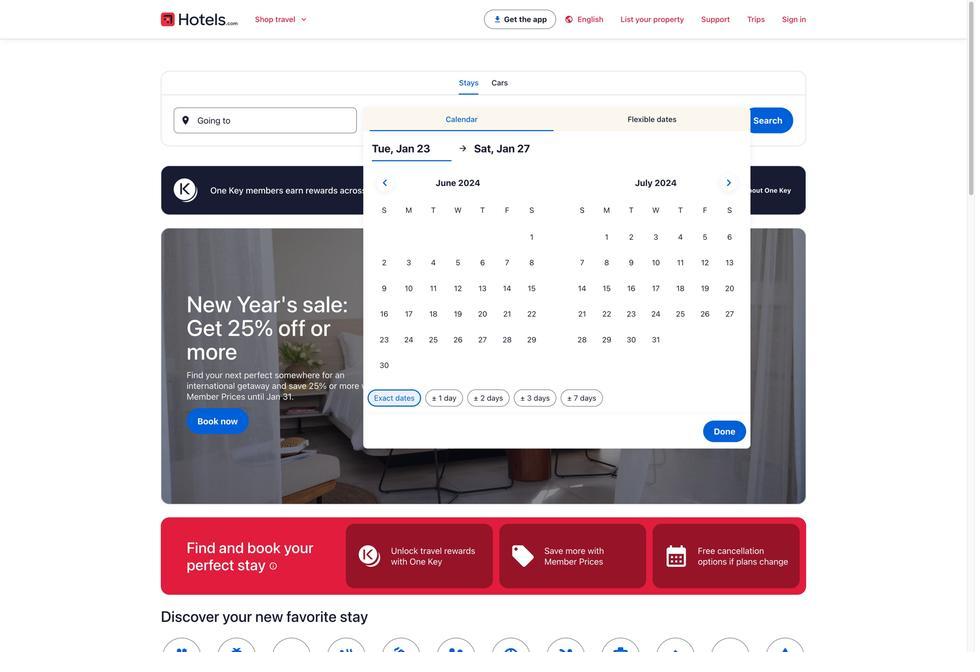 Task type: locate. For each thing, give the bounding box(es) containing it.
± right ± 2 days
[[521, 394, 525, 403]]

0 vertical spatial 5 button
[[693, 225, 718, 250]]

0 vertical spatial 19 button
[[693, 276, 718, 301]]

trailing image
[[300, 15, 308, 24]]

14 inside june 2024 'element'
[[503, 284, 512, 293]]

m inside july 2024 element
[[604, 206, 610, 215]]

26 inside june 2024 'element'
[[454, 335, 463, 344]]

2 7 button from the left
[[570, 251, 595, 275]]

days
[[487, 394, 503, 403], [534, 394, 550, 403], [580, 394, 597, 403]]

vrbo
[[472, 185, 492, 196]]

0 horizontal spatial 14 button
[[495, 276, 520, 301]]

10 inside june 2024 'element'
[[405, 284, 413, 293]]

2 2024 from the left
[[655, 178, 677, 188]]

jan right -
[[422, 120, 436, 130]]

23 inside button
[[403, 120, 414, 130]]

m for june 2024
[[406, 206, 412, 215]]

days left ± 3 days
[[487, 394, 503, 403]]

24 button
[[644, 302, 669, 327], [397, 328, 421, 352]]

26
[[701, 310, 710, 319], [454, 335, 463, 344]]

1 15 from the left
[[528, 284, 536, 293]]

travel left trailing image
[[276, 15, 295, 24]]

directional image
[[458, 144, 468, 153]]

1 horizontal spatial 26
[[701, 310, 710, 319]]

2 29 from the left
[[603, 335, 612, 344]]

19 button
[[693, 276, 718, 301], [446, 302, 471, 327]]

21 inside july 2024 element
[[579, 310, 586, 319]]

30 left 31
[[627, 335, 636, 344]]

find
[[187, 370, 203, 380], [187, 539, 216, 557]]

29 for 1st 29 button from the right
[[603, 335, 612, 344]]

w down the june 2024
[[455, 206, 462, 215]]

10 for 10 button to the top
[[652, 258, 660, 267]]

if
[[730, 557, 735, 567]]

international
[[187, 381, 235, 391]]

1 14 button from the left
[[495, 276, 520, 301]]

jan left 31. on the left bottom
[[267, 392, 281, 402]]

tab list
[[161, 71, 807, 95], [364, 108, 751, 131]]

1 22 from the left
[[528, 310, 537, 319]]

18
[[677, 284, 685, 293], [430, 310, 438, 319]]

exact dates
[[374, 394, 415, 403]]

0 vertical spatial 30
[[627, 335, 636, 344]]

members
[[246, 185, 284, 196]]

t
[[431, 206, 436, 215], [481, 206, 485, 215], [629, 206, 634, 215], [679, 206, 683, 215]]

find inside new year's sale: get 25% off or more find your next perfect somewhere for an international getaway and save 25% or more with member prices until jan 31.
[[187, 370, 203, 380]]

dates inside tab list
[[657, 115, 677, 124]]

options
[[698, 557, 727, 567]]

2024 for june 2024
[[458, 178, 481, 188]]

15 inside june 2024 'element'
[[528, 284, 536, 293]]

30 for the left 30 button
[[380, 361, 389, 370]]

sign
[[783, 15, 798, 24]]

13
[[726, 258, 734, 267], [479, 284, 487, 293]]

2024 right june
[[458, 178, 481, 188]]

0 vertical spatial 25 button
[[669, 302, 693, 327]]

your right book
[[284, 539, 314, 557]]

16 inside june 2024 'element'
[[380, 310, 389, 319]]

11 button
[[669, 251, 693, 275], [421, 276, 446, 301]]

0 horizontal spatial 18
[[430, 310, 438, 319]]

1 vertical spatial 20 button
[[471, 302, 495, 327]]

0 horizontal spatial 7 button
[[495, 251, 520, 275]]

1 horizontal spatial 9
[[629, 258, 634, 267]]

22 for 2nd the '22' 'button' from the right
[[528, 310, 537, 319]]

w inside june 2024 'element'
[[455, 206, 462, 215]]

0 horizontal spatial 1 button
[[520, 225, 544, 250]]

26 button inside june 2024 'element'
[[446, 328, 471, 352]]

0 horizontal spatial 21
[[504, 310, 511, 319]]

4 t from the left
[[679, 206, 683, 215]]

27
[[438, 120, 448, 130], [518, 142, 530, 155], [726, 310, 734, 319], [479, 335, 487, 344]]

2 horizontal spatial more
[[566, 546, 586, 556]]

1 horizontal spatial one
[[410, 557, 426, 567]]

16 button
[[619, 276, 644, 301], [372, 302, 397, 327]]

30 button left 31
[[619, 328, 644, 352]]

15 button
[[520, 276, 544, 301], [595, 276, 619, 301]]

0 horizontal spatial 17 button
[[397, 302, 421, 327]]

1 horizontal spatial 25 button
[[669, 302, 693, 327]]

29 button
[[520, 328, 544, 352], [595, 328, 619, 352]]

2 inside june 2024 'element'
[[382, 258, 387, 267]]

dates
[[657, 115, 677, 124], [396, 394, 415, 403]]

1 vertical spatial 6 button
[[471, 251, 495, 275]]

7 inside june 2024 'element'
[[505, 258, 510, 267]]

1 horizontal spatial 28
[[578, 335, 587, 344]]

14
[[503, 284, 512, 293], [578, 284, 587, 293]]

2 find from the top
[[187, 539, 216, 557]]

sat, jan 27 button
[[474, 136, 554, 161]]

4 ± from the left
[[567, 394, 572, 403]]

20 for right the "20" button
[[726, 284, 735, 293]]

1 horizontal spatial 27 button
[[718, 302, 742, 327]]

21 inside june 2024 'element'
[[504, 310, 511, 319]]

1 22 button from the left
[[520, 302, 544, 327]]

0 horizontal spatial 24
[[405, 335, 414, 344]]

23 inside june 2024 'element'
[[380, 335, 389, 344]]

jan right tue,
[[396, 142, 415, 155]]

1 horizontal spatial 29 button
[[595, 328, 619, 352]]

± left day
[[432, 394, 437, 403]]

1 horizontal spatial 8
[[605, 258, 609, 267]]

17 inside june 2024 'element'
[[405, 310, 413, 319]]

17 button
[[644, 276, 669, 301], [397, 302, 421, 327]]

2 out of 3 element
[[500, 524, 647, 589]]

1 2024 from the left
[[458, 178, 481, 188]]

1 horizontal spatial 16 button
[[619, 276, 644, 301]]

and up 31. on the left bottom
[[272, 381, 287, 391]]

1 ± from the left
[[432, 394, 437, 403]]

18 button
[[669, 276, 693, 301], [421, 302, 446, 327]]

28 button
[[495, 328, 520, 352], [570, 328, 595, 352]]

member down international on the left bottom of the page
[[187, 392, 219, 402]]

12 inside july 2024 element
[[702, 258, 709, 267]]

0 horizontal spatial 13
[[479, 284, 487, 293]]

2 28 button from the left
[[570, 328, 595, 352]]

29 inside july 2024 element
[[603, 335, 612, 344]]

with down unlock
[[391, 557, 408, 567]]

21 for second 21 button from the right
[[504, 310, 511, 319]]

2 21 from the left
[[579, 310, 586, 319]]

30 inside june 2024 'element'
[[380, 361, 389, 370]]

2 8 button from the left
[[595, 251, 619, 275]]

1 button inside june 2024 'element'
[[520, 225, 544, 250]]

3 for 3 'button' inside the july 2024 element
[[654, 233, 659, 242]]

m inside june 2024 'element'
[[406, 206, 412, 215]]

m
[[406, 206, 412, 215], [604, 206, 610, 215]]

25% down for
[[309, 381, 327, 391]]

1 vertical spatial 17 button
[[397, 302, 421, 327]]

with
[[362, 381, 378, 391], [588, 546, 604, 556], [391, 557, 408, 567]]

rewards
[[306, 185, 338, 196], [444, 546, 476, 556]]

1 f from the left
[[505, 206, 510, 215]]

17 for the rightmost 17 button
[[652, 284, 660, 293]]

1 m from the left
[[406, 206, 412, 215]]

1 vertical spatial 18
[[430, 310, 438, 319]]

2 f from the left
[[703, 206, 708, 215]]

21 button
[[495, 302, 520, 327], [570, 302, 595, 327]]

2 horizontal spatial with
[[588, 546, 604, 556]]

tab list containing stays
[[161, 71, 807, 95]]

2 days from the left
[[534, 394, 550, 403]]

with up exact on the left of page
[[362, 381, 378, 391]]

3
[[654, 233, 659, 242], [407, 258, 411, 267], [527, 394, 532, 403]]

one down unlock
[[410, 557, 426, 567]]

8 inside june 2024 'element'
[[530, 258, 534, 267]]

property
[[654, 15, 685, 24]]

member inside save more with member prices
[[545, 557, 577, 567]]

0 horizontal spatial 16 button
[[372, 302, 397, 327]]

with right the save
[[588, 546, 604, 556]]

1 horizontal spatial 16
[[628, 284, 636, 293]]

1 vertical spatial 5
[[456, 258, 461, 267]]

1 vertical spatial 11 button
[[421, 276, 446, 301]]

1 vertical spatial 24 button
[[397, 328, 421, 352]]

jan inside button
[[396, 142, 415, 155]]

5 inside july 2024 element
[[703, 233, 708, 242]]

1 14 from the left
[[503, 284, 512, 293]]

16
[[628, 284, 636, 293], [380, 310, 389, 319]]

0 horizontal spatial key
[[229, 185, 244, 196]]

one left members in the left of the page
[[210, 185, 227, 196]]

1 out of 3 element
[[346, 524, 493, 589]]

1 28 from the left
[[503, 335, 512, 344]]

1 21 button from the left
[[495, 302, 520, 327]]

w
[[455, 206, 462, 215], [653, 206, 660, 215]]

0 vertical spatial 24
[[652, 310, 661, 319]]

and left vrbo in the top of the page
[[455, 185, 470, 196]]

± for ± 3 days
[[521, 394, 525, 403]]

30
[[627, 335, 636, 344], [380, 361, 389, 370]]

1 29 button from the left
[[520, 328, 544, 352]]

with inside new year's sale: get 25% off or more find your next perfect somewhere for an international getaway and save 25% or more with member prices until jan 31.
[[362, 381, 378, 391]]

more up next
[[187, 338, 237, 365]]

± 3 days
[[521, 394, 550, 403]]

one right "about"
[[765, 187, 778, 194]]

2 m from the left
[[604, 206, 610, 215]]

1 horizontal spatial 12
[[702, 258, 709, 267]]

1 inside july 2024 element
[[605, 233, 609, 242]]

12 inside june 2024 'element'
[[454, 284, 462, 293]]

2 8 from the left
[[605, 258, 609, 267]]

2 horizontal spatial 3
[[654, 233, 659, 242]]

1 1 button from the left
[[520, 225, 544, 250]]

9 inside july 2024 element
[[629, 258, 634, 267]]

f inside july 2024 element
[[703, 206, 708, 215]]

f inside june 2024 'element'
[[505, 206, 510, 215]]

travel for unlock
[[421, 546, 442, 556]]

june 2024 element
[[372, 204, 544, 379]]

key inside "unlock travel rewards with one key"
[[428, 557, 442, 567]]

2 28 from the left
[[578, 335, 587, 344]]

days left ± 7 days
[[534, 394, 550, 403]]

1 horizontal spatial get
[[504, 15, 517, 24]]

more
[[187, 338, 237, 365], [340, 381, 359, 391], [566, 546, 586, 556]]

free
[[698, 546, 716, 556]]

0 horizontal spatial 2 button
[[372, 251, 397, 275]]

31
[[652, 335, 660, 344]]

30 inside july 2024 element
[[627, 335, 636, 344]]

2 ± from the left
[[474, 394, 479, 403]]

1 8 from the left
[[530, 258, 534, 267]]

11
[[677, 258, 684, 267], [430, 284, 437, 293]]

20 button
[[718, 276, 742, 301], [471, 302, 495, 327]]

17
[[652, 284, 660, 293], [405, 310, 413, 319]]

0 vertical spatial get
[[504, 15, 517, 24]]

your inside new year's sale: get 25% off or more find your next perfect somewhere for an international getaway and save 25% or more with member prices until jan 31.
[[206, 370, 223, 380]]

f for june 2024
[[505, 206, 510, 215]]

1 vertical spatial 12 button
[[446, 276, 471, 301]]

7 button
[[495, 251, 520, 275], [570, 251, 595, 275]]

0 vertical spatial 4 button
[[669, 225, 693, 250]]

1 vertical spatial prices
[[579, 557, 604, 567]]

22 inside july 2024 element
[[603, 310, 612, 319]]

1 vertical spatial 18 button
[[421, 302, 446, 327]]

learn about one key
[[725, 187, 792, 194]]

1 horizontal spatial 7 button
[[570, 251, 595, 275]]

jan right sat,
[[497, 142, 515, 155]]

1 vertical spatial 23 button
[[372, 328, 397, 352]]

more down the an
[[340, 381, 359, 391]]

3 button inside july 2024 element
[[644, 225, 669, 250]]

travel right unlock
[[421, 546, 442, 556]]

1 vertical spatial find
[[187, 539, 216, 557]]

tue, jan 23 button
[[372, 136, 452, 161]]

flexible dates
[[628, 115, 677, 124]]

1 vertical spatial 10
[[405, 284, 413, 293]]

sale:
[[303, 291, 348, 317]]

2 s from the left
[[530, 206, 534, 215]]

2 15 button from the left
[[595, 276, 619, 301]]

8 button inside july 2024 element
[[595, 251, 619, 275]]

0 vertical spatial 16
[[628, 284, 636, 293]]

1 horizontal spatial 15
[[603, 284, 611, 293]]

1 8 button from the left
[[520, 251, 544, 275]]

1 w from the left
[[455, 206, 462, 215]]

application containing june 2024
[[372, 170, 742, 379]]

and left book
[[219, 539, 244, 557]]

0 vertical spatial 30 button
[[619, 328, 644, 352]]

± for ± 1 day
[[432, 394, 437, 403]]

1 21 from the left
[[504, 310, 511, 319]]

30 button up exact on the left of page
[[372, 353, 397, 378]]

travel inside "unlock travel rewards with one key"
[[421, 546, 442, 556]]

14 button
[[495, 276, 520, 301], [570, 276, 595, 301]]

m for july 2024
[[604, 206, 610, 215]]

your up international on the left bottom of the page
[[206, 370, 223, 380]]

± right day
[[474, 394, 479, 403]]

0 horizontal spatial prices
[[221, 392, 246, 402]]

dates right exact on the left of page
[[396, 394, 415, 403]]

9 button
[[619, 251, 644, 275], [372, 276, 397, 301]]

2 inside july 2024 element
[[629, 233, 634, 242]]

23 inside july 2024 element
[[627, 310, 636, 319]]

stays link
[[459, 71, 479, 95]]

23
[[403, 120, 414, 130], [417, 142, 430, 155], [627, 310, 636, 319], [380, 335, 389, 344]]

shop
[[255, 15, 274, 24]]

26 inside july 2024 element
[[701, 310, 710, 319]]

2024 right july
[[655, 178, 677, 188]]

dates right flexible
[[657, 115, 677, 124]]

tab list up sat, jan 27 button in the top of the page
[[364, 108, 751, 131]]

17 inside july 2024 element
[[652, 284, 660, 293]]

0 horizontal spatial 4 button
[[421, 251, 446, 275]]

1 horizontal spatial 4 button
[[669, 225, 693, 250]]

sat,
[[474, 142, 494, 155]]

5
[[703, 233, 708, 242], [456, 258, 461, 267]]

7 inside july 2024 element
[[580, 258, 585, 267]]

± right ± 3 days
[[567, 394, 572, 403]]

3 ± from the left
[[521, 394, 525, 403]]

xsmall image
[[269, 562, 278, 571]]

june
[[436, 178, 456, 188]]

travel for shop
[[276, 15, 295, 24]]

key
[[229, 185, 244, 196], [780, 187, 792, 194], [428, 557, 442, 567]]

0 horizontal spatial more
[[187, 338, 237, 365]]

stay right favorite
[[340, 608, 368, 626]]

3 days from the left
[[580, 394, 597, 403]]

member down the save
[[545, 557, 577, 567]]

2 14 from the left
[[578, 284, 587, 293]]

14 inside july 2024 element
[[578, 284, 587, 293]]

10 inside july 2024 element
[[652, 258, 660, 267]]

0 horizontal spatial m
[[406, 206, 412, 215]]

shop travel
[[255, 15, 295, 24]]

previous month image
[[379, 177, 392, 189]]

0 horizontal spatial 15
[[528, 284, 536, 293]]

0 horizontal spatial 15 button
[[520, 276, 544, 301]]

3 t from the left
[[629, 206, 634, 215]]

until
[[248, 392, 264, 402]]

0 horizontal spatial 12
[[454, 284, 462, 293]]

days for ± 7 days
[[580, 394, 597, 403]]

10
[[652, 258, 660, 267], [405, 284, 413, 293]]

1 horizontal spatial 28 button
[[570, 328, 595, 352]]

inside a bright image
[[161, 228, 807, 505]]

0 vertical spatial more
[[187, 338, 237, 365]]

0 vertical spatial 3 button
[[644, 225, 669, 250]]

1 vertical spatial 24
[[405, 335, 414, 344]]

0 horizontal spatial 6
[[481, 258, 485, 267]]

1 inside june 2024 'element'
[[530, 233, 534, 242]]

or down for
[[329, 381, 337, 391]]

0 horizontal spatial 20 button
[[471, 302, 495, 327]]

perfect inside new year's sale: get 25% off or more find your next perfect somewhere for an international getaway and save 25% or more with member prices until jan 31.
[[244, 370, 273, 380]]

tab list up calendar in the top of the page
[[161, 71, 807, 95]]

more right the save
[[566, 546, 586, 556]]

19 inside june 2024 'element'
[[454, 310, 462, 319]]

0 horizontal spatial 18 button
[[421, 302, 446, 327]]

dates for exact dates
[[396, 394, 415, 403]]

support link
[[693, 9, 739, 30]]

about
[[745, 187, 763, 194]]

1 horizontal spatial 4
[[679, 233, 683, 242]]

3 inside july 2024 element
[[654, 233, 659, 242]]

22 button
[[520, 302, 544, 327], [595, 302, 619, 327]]

1 days from the left
[[487, 394, 503, 403]]

0 vertical spatial 23 button
[[619, 302, 644, 327]]

1 horizontal spatial 7
[[574, 394, 578, 403]]

2 15 from the left
[[603, 284, 611, 293]]

22 inside june 2024 'element'
[[528, 310, 537, 319]]

jan
[[387, 120, 401, 130], [422, 120, 436, 130], [396, 142, 415, 155], [497, 142, 515, 155], [267, 392, 281, 402]]

stay left xsmall icon
[[238, 556, 266, 574]]

w inside july 2024 element
[[653, 206, 660, 215]]

0 horizontal spatial 17
[[405, 310, 413, 319]]

12 button
[[693, 251, 718, 275], [446, 276, 471, 301]]

8
[[530, 258, 534, 267], [605, 258, 609, 267]]

1 29 from the left
[[527, 335, 537, 344]]

2 for the bottommost 2 button
[[382, 258, 387, 267]]

days right ± 3 days
[[580, 394, 597, 403]]

application
[[372, 170, 742, 379]]

0 vertical spatial member
[[187, 392, 219, 402]]

1 horizontal spatial 13 button
[[718, 251, 742, 275]]

1 vertical spatial 16
[[380, 310, 389, 319]]

15 inside july 2024 element
[[603, 284, 611, 293]]

jan 23 - jan 27 button
[[364, 108, 547, 133]]

0 horizontal spatial 30 button
[[372, 353, 397, 378]]

0 horizontal spatial 5 button
[[446, 251, 471, 275]]

1 horizontal spatial 13
[[726, 258, 734, 267]]

0 horizontal spatial 7
[[505, 258, 510, 267]]

20 inside 'element'
[[478, 310, 487, 319]]

± 2 days
[[474, 394, 503, 403]]

0 vertical spatial 18 button
[[669, 276, 693, 301]]

2 1 button from the left
[[595, 225, 619, 250]]

0 vertical spatial 12 button
[[693, 251, 718, 275]]

1 vertical spatial tab list
[[364, 108, 751, 131]]

2
[[629, 233, 634, 242], [382, 258, 387, 267], [481, 394, 485, 403]]

1 button inside july 2024 element
[[595, 225, 619, 250]]

member inside new year's sale: get 25% off or more find your next perfect somewhere for an international getaway and save 25% or more with member prices until jan 31.
[[187, 392, 219, 402]]

or right the off
[[311, 314, 331, 341]]

s
[[382, 206, 387, 215], [530, 206, 534, 215], [580, 206, 585, 215], [728, 206, 732, 215]]

1 15 button from the left
[[520, 276, 544, 301]]

19 inside july 2024 element
[[701, 284, 710, 293]]

3 inside june 2024 'element'
[[407, 258, 411, 267]]

1 horizontal spatial 1
[[530, 233, 534, 242]]

15 button inside june 2024 'element'
[[520, 276, 544, 301]]

2 w from the left
[[653, 206, 660, 215]]

2 horizontal spatial 1
[[605, 233, 609, 242]]

w for june
[[455, 206, 462, 215]]

3 s from the left
[[580, 206, 585, 215]]

11 inside june 2024 'element'
[[430, 284, 437, 293]]

favorite
[[287, 608, 337, 626]]

expedia,
[[369, 185, 403, 196]]

now
[[221, 416, 238, 427]]

6
[[728, 233, 732, 242], [481, 258, 485, 267]]

14 for second 14 button from the right
[[503, 284, 512, 293]]

0 horizontal spatial 25%
[[227, 314, 274, 341]]

perfect inside find and book your perfect stay
[[187, 556, 234, 574]]

30 up exact on the left of page
[[380, 361, 389, 370]]

jan left -
[[387, 120, 401, 130]]

3 button
[[644, 225, 669, 250], [397, 251, 421, 275]]

0 vertical spatial 18
[[677, 284, 685, 293]]

travel inside dropdown button
[[276, 15, 295, 24]]

w down july 2024
[[653, 206, 660, 215]]

29
[[527, 335, 537, 344], [603, 335, 612, 344]]

29 for first 29 button from left
[[527, 335, 537, 344]]

tue,
[[372, 142, 394, 155]]

2 21 button from the left
[[570, 302, 595, 327]]

29 inside june 2024 'element'
[[527, 335, 537, 344]]

0 vertical spatial 25
[[676, 310, 685, 319]]

w for july
[[653, 206, 660, 215]]

one inside "unlock travel rewards with one key"
[[410, 557, 426, 567]]

25% left the off
[[227, 314, 274, 341]]

23 inside button
[[417, 142, 430, 155]]

1 find from the top
[[187, 370, 203, 380]]

more inside save more with member prices
[[566, 546, 586, 556]]

19
[[701, 284, 710, 293], [454, 310, 462, 319]]

1 vertical spatial 2 button
[[372, 251, 397, 275]]

6 button
[[718, 225, 742, 250], [471, 251, 495, 275]]

2 22 from the left
[[603, 310, 612, 319]]

25%
[[227, 314, 274, 341], [309, 381, 327, 391]]

5 button
[[693, 225, 718, 250], [446, 251, 471, 275]]

1 button for 6
[[595, 225, 619, 250]]

1 vertical spatial 13
[[479, 284, 487, 293]]

1 vertical spatial 17
[[405, 310, 413, 319]]

3 for 3 'button' within the june 2024 'element'
[[407, 258, 411, 267]]

1 vertical spatial 12
[[454, 284, 462, 293]]



Task type: vqa. For each thing, say whether or not it's contained in the screenshot.
the bottommost 3 button
yes



Task type: describe. For each thing, give the bounding box(es) containing it.
13 inside june 2024 'element'
[[479, 284, 487, 293]]

hotels.com,
[[405, 185, 453, 196]]

search
[[754, 115, 783, 126]]

± 1 day
[[432, 394, 457, 403]]

and inside new year's sale: get 25% off or more find your next perfect somewhere for an international getaway and save 25% or more with member prices until jan 31.
[[272, 381, 287, 391]]

jan 23 - jan 27
[[387, 120, 448, 130]]

june 2024
[[436, 178, 481, 188]]

1 horizontal spatial more
[[340, 381, 359, 391]]

1 28 button from the left
[[495, 328, 520, 352]]

flexible
[[628, 115, 655, 124]]

discover your new favorite stay
[[161, 608, 368, 626]]

support
[[702, 15, 730, 24]]

20 for left the "20" button
[[478, 310, 487, 319]]

1 horizontal spatial 23 button
[[619, 302, 644, 327]]

1 horizontal spatial 25%
[[309, 381, 327, 391]]

8 button inside june 2024 'element'
[[520, 251, 544, 275]]

1 horizontal spatial 18 button
[[669, 276, 693, 301]]

2 for 2 button to the top
[[629, 233, 634, 242]]

get inside get the app "link"
[[504, 15, 517, 24]]

save
[[545, 546, 564, 556]]

off
[[278, 314, 306, 341]]

stay inside find and book your perfect stay
[[238, 556, 266, 574]]

1 vertical spatial 10 button
[[397, 276, 421, 301]]

2024 for july 2024
[[655, 178, 677, 188]]

25 inside june 2024 'element'
[[429, 335, 438, 344]]

1 vertical spatial or
[[329, 381, 337, 391]]

get inside new year's sale: get 25% off or more find your next perfect somewhere for an international getaway and save 25% or more with member prices until jan 31.
[[187, 314, 223, 341]]

31 button
[[644, 328, 669, 352]]

next
[[225, 370, 242, 380]]

next month image
[[723, 177, 736, 189]]

2 vertical spatial 3
[[527, 394, 532, 403]]

1 7 button from the left
[[495, 251, 520, 275]]

dates for flexible dates
[[657, 115, 677, 124]]

1 horizontal spatial 24
[[652, 310, 661, 319]]

0 vertical spatial 24 button
[[644, 302, 669, 327]]

1 horizontal spatial 30 button
[[619, 328, 644, 352]]

prices inside save more with member prices
[[579, 557, 604, 567]]

13 inside july 2024 element
[[726, 258, 734, 267]]

1 horizontal spatial 12 button
[[693, 251, 718, 275]]

1 vertical spatial 5 button
[[446, 251, 471, 275]]

30 for rightmost 30 button
[[627, 335, 636, 344]]

and inside find and book your perfect stay
[[219, 539, 244, 557]]

27 inside july 2024 element
[[726, 310, 734, 319]]

save
[[289, 381, 307, 391]]

small image
[[565, 15, 578, 24]]

application inside new year's sale: get 25% off or more main content
[[372, 170, 742, 379]]

1 for 30
[[530, 233, 534, 242]]

free cancellation options if plans change
[[698, 546, 789, 567]]

flexible dates link
[[561, 108, 745, 131]]

day
[[444, 394, 457, 403]]

-
[[416, 120, 420, 130]]

0 vertical spatial 4
[[679, 233, 683, 242]]

save more with member prices
[[545, 546, 604, 567]]

2 29 button from the left
[[595, 328, 619, 352]]

6 inside june 2024 'element'
[[481, 258, 485, 267]]

1 vertical spatial 4 button
[[421, 251, 446, 275]]

0 horizontal spatial 9 button
[[372, 276, 397, 301]]

july 2024 element
[[570, 204, 742, 353]]

0 vertical spatial or
[[311, 314, 331, 341]]

f for july 2024
[[703, 206, 708, 215]]

28 inside june 2024 'element'
[[503, 335, 512, 344]]

9 inside june 2024 'element'
[[382, 284, 387, 293]]

8 inside july 2024 element
[[605, 258, 609, 267]]

14 for 2nd 14 button from left
[[578, 284, 587, 293]]

5 inside june 2024 'element'
[[456, 258, 461, 267]]

27 inside june 2024 'element'
[[479, 335, 487, 344]]

your inside find and book your perfect stay
[[284, 539, 314, 557]]

the
[[519, 15, 531, 24]]

change
[[760, 557, 789, 567]]

stays
[[459, 78, 479, 87]]

1 horizontal spatial 20 button
[[718, 276, 742, 301]]

0 horizontal spatial 24 button
[[397, 328, 421, 352]]

11 inside july 2024 element
[[677, 258, 684, 267]]

learn about one key link
[[722, 182, 794, 199]]

an
[[335, 370, 345, 380]]

july 2024
[[635, 178, 677, 188]]

0 vertical spatial 25%
[[227, 314, 274, 341]]

new
[[187, 291, 232, 317]]

done button
[[704, 421, 747, 443]]

0 vertical spatial 26 button
[[693, 302, 718, 327]]

download the app button image
[[494, 15, 502, 24]]

1 for 6
[[605, 233, 609, 242]]

0 horizontal spatial 1
[[439, 394, 442, 403]]

your right the list
[[636, 15, 652, 24]]

unlock travel rewards with one key
[[391, 546, 476, 567]]

sign in
[[783, 15, 807, 24]]

unlock
[[391, 546, 418, 556]]

± 7 days
[[567, 394, 597, 403]]

1 horizontal spatial 19 button
[[693, 276, 718, 301]]

0 vertical spatial and
[[455, 185, 470, 196]]

new year's sale: get 25% off or more main content
[[0, 39, 968, 653]]

book now link
[[187, 409, 249, 434]]

4 inside 'element'
[[431, 258, 436, 267]]

cancellation
[[718, 546, 765, 556]]

2 horizontal spatial one
[[765, 187, 778, 194]]

1 t from the left
[[431, 206, 436, 215]]

list your property link
[[612, 9, 693, 30]]

2 14 button from the left
[[570, 276, 595, 301]]

for
[[322, 370, 333, 380]]

prices inside new year's sale: get 25% off or more find your next perfect somewhere for an international getaway and save 25% or more with member prices until jan 31.
[[221, 392, 246, 402]]

1 s from the left
[[382, 206, 387, 215]]

days for ± 3 days
[[534, 394, 550, 403]]

24 inside 'element'
[[405, 335, 414, 344]]

calendar
[[446, 115, 478, 124]]

somewhere
[[275, 370, 320, 380]]

july
[[635, 178, 653, 188]]

19 for the bottom 19 button
[[454, 310, 462, 319]]

earn
[[286, 185, 304, 196]]

one key members earn rewards across expedia, hotels.com, and vrbo
[[210, 185, 492, 196]]

sat, jan 27
[[474, 142, 530, 155]]

2 22 button from the left
[[595, 302, 619, 327]]

0 horizontal spatial 23 button
[[372, 328, 397, 352]]

app
[[533, 15, 547, 24]]

hotels logo image
[[161, 11, 238, 28]]

1 vertical spatial 19 button
[[446, 302, 471, 327]]

1 horizontal spatial 9 button
[[619, 251, 644, 275]]

english
[[578, 15, 604, 24]]

12 for leftmost 12 button
[[454, 284, 462, 293]]

with inside save more with member prices
[[588, 546, 604, 556]]

31.
[[283, 392, 294, 402]]

0 vertical spatial rewards
[[306, 185, 338, 196]]

0 horizontal spatial 12 button
[[446, 276, 471, 301]]

trips
[[748, 15, 765, 24]]

get the app
[[504, 15, 547, 24]]

calendar link
[[370, 108, 554, 131]]

15 button inside july 2024 element
[[595, 276, 619, 301]]

english button
[[556, 9, 612, 30]]

cars
[[492, 78, 508, 87]]

0 horizontal spatial one
[[210, 185, 227, 196]]

book now
[[198, 416, 238, 427]]

0 vertical spatial 2 button
[[619, 225, 644, 250]]

0 vertical spatial 10 button
[[644, 251, 669, 275]]

28 inside july 2024 element
[[578, 335, 587, 344]]

discover
[[161, 608, 219, 626]]

0 horizontal spatial 13 button
[[471, 276, 495, 301]]

learn
[[725, 187, 743, 194]]

1 horizontal spatial 11 button
[[669, 251, 693, 275]]

new
[[255, 608, 283, 626]]

1 horizontal spatial 17 button
[[644, 276, 669, 301]]

17 for the bottom 17 button
[[405, 310, 413, 319]]

3 button inside june 2024 'element'
[[397, 251, 421, 275]]

1 horizontal spatial 6 button
[[718, 225, 742, 250]]

1 vertical spatial stay
[[340, 608, 368, 626]]

book
[[198, 416, 219, 427]]

1 horizontal spatial 2
[[481, 394, 485, 403]]

jan inside new year's sale: get 25% off or more find your next perfect somewhere for an international getaway and save 25% or more with member prices until jan 31.
[[267, 392, 281, 402]]

3 out of 3 element
[[653, 524, 800, 589]]

1 button for 30
[[520, 225, 544, 250]]

your left new
[[223, 608, 252, 626]]

tab list containing calendar
[[364, 108, 751, 131]]

± for ± 7 days
[[567, 394, 572, 403]]

list
[[621, 15, 634, 24]]

1 vertical spatial 27 button
[[471, 328, 495, 352]]

19 for rightmost 19 button
[[701, 284, 710, 293]]

list your property
[[621, 15, 685, 24]]

in
[[800, 15, 807, 24]]

new year's sale: get 25% off or more find your next perfect somewhere for an international getaway and save 25% or more with member prices until jan 31.
[[187, 291, 378, 402]]

across
[[340, 185, 367, 196]]

days for ± 2 days
[[487, 394, 503, 403]]

18 inside june 2024 'element'
[[430, 310, 438, 319]]

cars link
[[492, 71, 508, 95]]

shop travel button
[[247, 9, 317, 30]]

book
[[247, 539, 281, 557]]

done
[[714, 427, 736, 437]]

getaway
[[237, 381, 270, 391]]

16 inside july 2024 element
[[628, 284, 636, 293]]

get the app link
[[484, 10, 556, 29]]

exact
[[374, 394, 394, 403]]

6 inside july 2024 element
[[728, 233, 732, 242]]

find inside find and book your perfect stay
[[187, 539, 216, 557]]

2 horizontal spatial key
[[780, 187, 792, 194]]

2 t from the left
[[481, 206, 485, 215]]

plans
[[737, 557, 758, 567]]

sign in button
[[774, 9, 815, 30]]

22 for 2nd the '22' 'button' from left
[[603, 310, 612, 319]]

with inside "unlock travel rewards with one key"
[[391, 557, 408, 567]]

25 inside july 2024 element
[[676, 310, 685, 319]]

rewards inside "unlock travel rewards with one key"
[[444, 546, 476, 556]]

trips link
[[739, 9, 774, 30]]

0 vertical spatial 16 button
[[619, 276, 644, 301]]

search button
[[743, 108, 794, 133]]

4 s from the left
[[728, 206, 732, 215]]

12 for 12 button to the right
[[702, 258, 709, 267]]

1 vertical spatial 25 button
[[421, 328, 446, 352]]

21 for first 21 button from the right
[[579, 310, 586, 319]]

find and book your perfect stay
[[187, 539, 314, 574]]

10 for the bottommost 10 button
[[405, 284, 413, 293]]

year's
[[237, 291, 298, 317]]

± for ± 2 days
[[474, 394, 479, 403]]

1 vertical spatial 16 button
[[372, 302, 397, 327]]

0 horizontal spatial 6 button
[[471, 251, 495, 275]]

18 inside july 2024 element
[[677, 284, 685, 293]]



